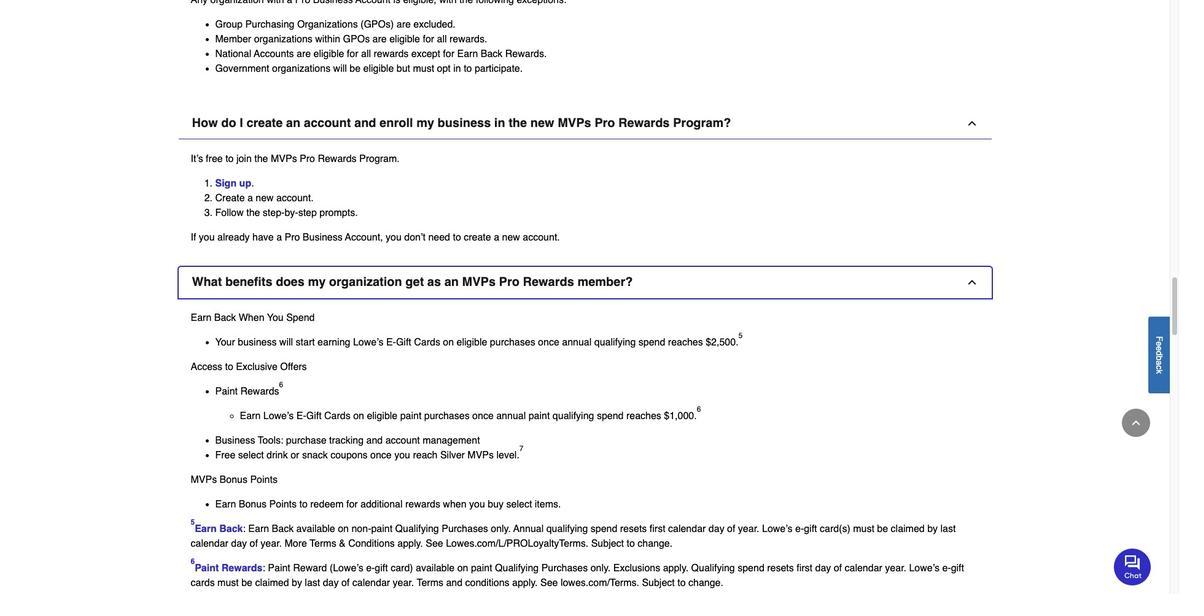 Task type: describe. For each thing, give the bounding box(es) containing it.
be inside group purchasing organizations (gpos) are excluded. member organizations within gpos are eligible for all rewards. national accounts are eligible for all rewards except for earn back rewards. government organizations will be eligible but must opt in to participate.
[[350, 63, 361, 75]]

by inside : earn back available on non-paint qualifying purchases only. annual qualifying spend resets first calendar day of year. lowe's e-gift card(s) must be claimed by last calendar day of year. more terms & conditions apply. see lowes.com/l/proloyaltyterms. subject to change.
[[928, 524, 938, 535]]

purchases inside earn lowe's e-gift cards on eligible paint purchases once annual paint qualifying spend reaches $1,000. 6
[[424, 411, 470, 422]]

&
[[339, 539, 346, 550]]

free
[[215, 451, 236, 462]]

when
[[443, 500, 467, 511]]

chevron up image for how do i create an account and enroll my business in the new mvps pro rewards program?
[[966, 118, 978, 130]]

don't
[[404, 232, 426, 243]]

0 horizontal spatial all
[[361, 49, 371, 60]]

back inside 5 earn back
[[219, 524, 243, 535]]

organizations
[[297, 19, 358, 30]]

last inside : earn back available on non-paint qualifying purchases only. annual qualifying spend resets first calendar day of year. lowe's e-gift card(s) must be claimed by last calendar day of year. more terms & conditions apply. see lowes.com/l/proloyaltyterms. subject to change.
[[941, 524, 956, 535]]

0 vertical spatial are
[[397, 19, 411, 30]]

your
[[215, 337, 235, 349]]

spend
[[286, 313, 315, 324]]

last inside : paint reward (lowe's e-gift card) available on paint qualifying purchases only. exclusions apply. qualifying spend resets first day of calendar year. lowe's e-gift cards must be claimed by last day of calendar year. terms and conditions apply. see lowes.com/terms. subject to change.
[[305, 578, 320, 589]]

must inside group purchasing organizations (gpos) are excluded. member organizations within gpos are eligible for all rewards. national accounts are eligible for all rewards except for earn back rewards. government organizations will be eligible but must opt in to participate.
[[413, 63, 434, 75]]

for up opt
[[443, 49, 455, 60]]

account for an
[[304, 116, 351, 130]]

what benefits does my organization get as an mvps pro rewards member?
[[192, 275, 633, 290]]

earn bonus points to redeem for additional rewards when you buy select items.
[[215, 500, 561, 511]]

drink
[[267, 451, 288, 462]]

c
[[1155, 365, 1165, 370]]

does
[[276, 275, 305, 290]]

coupons
[[331, 451, 368, 462]]

account,
[[345, 232, 383, 243]]

select inside business tools: purchase tracking and account management free select drink or snack coupons once you reach silver mvps level. 7
[[238, 451, 264, 462]]

terms inside : earn back available on non-paint qualifying purchases only. annual qualifying spend resets first calendar day of year. lowe's e-gift card(s) must be claimed by last calendar day of year. more terms & conditions apply. see lowes.com/l/proloyaltyterms. subject to change.
[[310, 539, 336, 550]]

business tools: purchase tracking and account management free select drink or snack coupons once you reach silver mvps level. 7
[[215, 436, 524, 462]]

lowe's inside earn lowe's e-gift cards on eligible paint purchases once annual paint qualifying spend reaches $1,000. 6
[[263, 411, 294, 422]]

chat invite button image
[[1115, 548, 1152, 586]]

annual inside your business will start earning lowe's e-gift cards on eligible purchases once annual qualifying spend reaches $2,500. 5
[[562, 337, 592, 349]]

apply. inside : earn back available on non-paint qualifying purchases only. annual qualifying spend resets first calendar day of year. lowe's e-gift card(s) must be claimed by last calendar day of year. more terms & conditions apply. see lowes.com/l/proloyaltyterms. subject to change.
[[398, 539, 423, 550]]

only. inside : paint reward (lowe's e-gift card) available on paint qualifying purchases only. exclusions apply. qualifying spend resets first day of calendar year. lowe's e-gift cards must be claimed by last day of calendar year. terms and conditions apply. see lowes.com/terms. subject to change.
[[591, 564, 611, 575]]

f e e d b a c k
[[1155, 336, 1165, 374]]

points for earn
[[269, 500, 297, 511]]

group purchasing organizations (gpos) are excluded. member organizations within gpos are eligible for all rewards. national accounts are eligible for all rewards except for earn back rewards. government organizations will be eligible but must opt in to participate.
[[215, 19, 547, 75]]

except
[[412, 49, 440, 60]]

snack
[[302, 451, 328, 462]]

silver
[[440, 451, 465, 462]]

0 vertical spatial organizations
[[254, 34, 313, 45]]

organization
[[329, 275, 402, 290]]

e- inside earn lowe's e-gift cards on eligible paint purchases once annual paint qualifying spend reaches $1,000. 6
[[297, 411, 306, 422]]

earn lowe's e-gift cards on eligible paint purchases once annual paint qualifying spend reaches $1,000. 6
[[240, 405, 701, 422]]

have
[[253, 232, 274, 243]]

earn down what
[[191, 313, 212, 324]]

5 inside 5 earn back
[[191, 519, 195, 527]]

6 inside 6 paint rewards
[[191, 558, 195, 566]]

how do i create an account and enroll my business in the new mvps pro rewards program?
[[192, 116, 731, 130]]

earn back when you spend
[[191, 313, 315, 324]]

f e e d b a c k button
[[1149, 317, 1170, 394]]

e- inside your business will start earning lowe's e-gift cards on eligible purchases once annual qualifying spend reaches $2,500. 5
[[386, 337, 396, 349]]

must inside : earn back available on non-paint qualifying purchases only. annual qualifying spend resets first calendar day of year. lowe's e-gift card(s) must be claimed by last calendar day of year. more terms & conditions apply. see lowes.com/l/proloyaltyterms. subject to change.
[[854, 524, 875, 535]]

join
[[236, 154, 252, 165]]

benefits
[[225, 275, 273, 290]]

mvps inside business tools: purchase tracking and account management free select drink or snack coupons once you reach silver mvps level. 7
[[468, 451, 494, 462]]

sign up . create a new account. follow the step-by-step prompts.
[[215, 178, 358, 219]]

to inside group purchasing organizations (gpos) are excluded. member organizations within gpos are eligible for all rewards. national accounts are eligible for all rewards except for earn back rewards. government organizations will be eligible but must opt in to participate.
[[464, 63, 472, 75]]

mvps inside button
[[558, 116, 591, 130]]

lowes.com/l/proloyaltyterms.
[[446, 539, 589, 550]]

on inside your business will start earning lowe's e-gift cards on eligible purchases once annual qualifying spend reaches $2,500. 5
[[443, 337, 454, 349]]

f
[[1155, 336, 1165, 342]]

.
[[251, 178, 254, 189]]

sign
[[215, 178, 237, 189]]

tools:
[[258, 436, 283, 447]]

paint for : paint reward (lowe's e-gift card) available on paint qualifying purchases only. exclusions apply. qualifying spend resets first day of calendar year. lowe's e-gift cards must be claimed by last day of calendar year. terms and conditions apply. see lowes.com/terms. subject to change.
[[268, 564, 290, 575]]

level.
[[497, 451, 520, 462]]

rewards left program.
[[318, 154, 357, 165]]

lowe's inside : paint reward (lowe's e-gift card) available on paint qualifying purchases only. exclusions apply. qualifying spend resets first day of calendar year. lowe's e-gift cards must be claimed by last day of calendar year. terms and conditions apply. see lowes.com/terms. subject to change.
[[910, 564, 940, 575]]

see inside : earn back available on non-paint qualifying purchases only. annual qualifying spend resets first calendar day of year. lowe's e-gift card(s) must be claimed by last calendar day of year. more terms & conditions apply. see lowes.com/l/proloyaltyterms. subject to change.
[[426, 539, 443, 550]]

6 paint rewards
[[191, 558, 263, 575]]

you left buy
[[469, 500, 485, 511]]

free
[[206, 154, 223, 165]]

cards inside earn lowe's e-gift cards on eligible paint purchases once annual paint qualifying spend reaches $1,000. 6
[[324, 411, 351, 422]]

step
[[298, 208, 317, 219]]

1 horizontal spatial qualifying
[[495, 564, 539, 575]]

d
[[1155, 351, 1165, 356]]

paint for 6 paint rewards
[[195, 564, 219, 575]]

redeem
[[310, 500, 344, 511]]

reward
[[293, 564, 327, 575]]

i
[[240, 116, 243, 130]]

tracking
[[329, 436, 364, 447]]

qualifying inside : earn back available on non-paint qualifying purchases only. annual qualifying spend resets first calendar day of year. lowe's e-gift card(s) must be claimed by last calendar day of year. more terms & conditions apply. see lowes.com/l/proloyaltyterms. subject to change.
[[547, 524, 588, 535]]

5 earn back
[[191, 519, 243, 535]]

what
[[192, 275, 222, 290]]

access
[[191, 362, 222, 373]]

but
[[397, 63, 410, 75]]

you
[[267, 313, 284, 324]]

you inside business tools: purchase tracking and account management free select drink or snack coupons once you reach silver mvps level. 7
[[395, 451, 410, 462]]

you right if
[[199, 232, 215, 243]]

create
[[215, 193, 245, 204]]

: earn back available on non-paint qualifying purchases only. annual qualifying spend resets first calendar day of year. lowe's e-gift card(s) must be claimed by last calendar day of year. more terms & conditions apply. see lowes.com/l/proloyaltyterms. subject to change.
[[191, 524, 956, 550]]

spend inside : paint reward (lowe's e-gift card) available on paint qualifying purchases only. exclusions apply. qualifying spend resets first day of calendar year. lowe's e-gift cards must be claimed by last day of calendar year. terms and conditions apply. see lowes.com/terms. subject to change.
[[738, 564, 765, 575]]

government
[[215, 63, 269, 75]]

k
[[1155, 370, 1165, 374]]

2 vertical spatial new
[[502, 232, 520, 243]]

1 vertical spatial the
[[255, 154, 268, 165]]

a inside button
[[1155, 361, 1165, 365]]

$2,500.
[[706, 337, 739, 349]]

spend inside : earn back available on non-paint qualifying purchases only. annual qualifying spend resets first calendar day of year. lowe's e-gift card(s) must be claimed by last calendar day of year. more terms & conditions apply. see lowes.com/l/proloyaltyterms. subject to change.
[[591, 524, 618, 535]]

gift inside your business will start earning lowe's e-gift cards on eligible purchases once annual qualifying spend reaches $2,500. 5
[[396, 337, 412, 349]]

back up your
[[214, 313, 236, 324]]

rewards inside paint rewards 6
[[240, 387, 279, 398]]

1 vertical spatial apply.
[[663, 564, 689, 575]]

: for back
[[243, 524, 246, 535]]

2 horizontal spatial e-
[[943, 564, 951, 575]]

7
[[520, 445, 524, 453]]

rewards.
[[450, 34, 487, 45]]

annual
[[514, 524, 544, 535]]

will inside group purchasing organizations (gpos) are excluded. member organizations within gpos are eligible for all rewards. national accounts are eligible for all rewards except for earn back rewards. government organizations will be eligible but must opt in to participate.
[[333, 63, 347, 75]]

follow
[[215, 208, 244, 219]]

rewards inside button
[[523, 275, 574, 290]]

start
[[296, 337, 315, 349]]

reaches inside your business will start earning lowe's e-gift cards on eligible purchases once annual qualifying spend reaches $2,500. 5
[[668, 337, 703, 349]]

only. inside : earn back available on non-paint qualifying purchases only. annual qualifying spend resets first calendar day of year. lowe's e-gift card(s) must be claimed by last calendar day of year. more terms & conditions apply. see lowes.com/l/proloyaltyterms. subject to change.
[[491, 524, 511, 535]]

when
[[239, 313, 265, 324]]

new inside button
[[531, 116, 555, 130]]

bonus for mvps
[[220, 475, 248, 486]]

paint inside : earn back available on non-paint qualifying purchases only. annual qualifying spend resets first calendar day of year. lowe's e-gift card(s) must be claimed by last calendar day of year. more terms & conditions apply. see lowes.com/l/proloyaltyterms. subject to change.
[[371, 524, 393, 535]]

for up except
[[423, 34, 434, 45]]

available inside : paint reward (lowe's e-gift card) available on paint qualifying purchases only. exclusions apply. qualifying spend resets first day of calendar year. lowe's e-gift cards must be claimed by last day of calendar year. terms and conditions apply. see lowes.com/terms. subject to change.
[[416, 564, 455, 575]]

2 vertical spatial apply.
[[512, 578, 538, 589]]

additional
[[361, 500, 403, 511]]

paint rewards 6
[[215, 381, 283, 398]]

0 vertical spatial all
[[437, 34, 447, 45]]

card)
[[391, 564, 413, 575]]

chevron up image inside "scroll to top" element
[[1130, 417, 1143, 429]]

business inside business tools: purchase tracking and account management free select drink or snack coupons once you reach silver mvps level. 7
[[215, 436, 255, 447]]

on inside : paint reward (lowe's e-gift card) available on paint qualifying purchases only. exclusions apply. qualifying spend resets first day of calendar year. lowe's e-gift cards must be claimed by last day of calendar year. terms and conditions apply. see lowes.com/terms. subject to change.
[[458, 564, 468, 575]]

annual inside earn lowe's e-gift cards on eligible paint purchases once annual paint qualifying spend reaches $1,000. 6
[[497, 411, 526, 422]]

more
[[285, 539, 307, 550]]

national
[[215, 49, 251, 60]]

cards
[[191, 578, 215, 589]]

terms inside : paint reward (lowe's e-gift card) available on paint qualifying purchases only. exclusions apply. qualifying spend resets first day of calendar year. lowe's e-gift cards must be claimed by last day of calendar year. terms and conditions apply. see lowes.com/terms. subject to change.
[[417, 578, 444, 589]]

1 horizontal spatial select
[[507, 500, 532, 511]]

items.
[[535, 500, 561, 511]]

it's free to join the mvps pro rewards program.
[[191, 154, 400, 165]]

(gpos)
[[361, 19, 394, 30]]

a right need
[[494, 232, 500, 243]]

purchases inside : paint reward (lowe's e-gift card) available on paint qualifying purchases only. exclusions apply. qualifying spend resets first day of calendar year. lowe's e-gift cards must be claimed by last day of calendar year. terms and conditions apply. see lowes.com/terms. subject to change.
[[542, 564, 588, 575]]

2 horizontal spatial qualifying
[[692, 564, 735, 575]]

as
[[428, 275, 441, 290]]

sign up link
[[215, 178, 251, 189]]

up
[[239, 178, 251, 189]]

0 horizontal spatial e-
[[366, 564, 375, 575]]

b
[[1155, 356, 1165, 361]]

do
[[221, 116, 236, 130]]



Task type: vqa. For each thing, say whether or not it's contained in the screenshot.
Rewards
yes



Task type: locate. For each thing, give the bounding box(es) containing it.
0 horizontal spatial qualifying
[[395, 524, 439, 535]]

(lowe's
[[330, 564, 364, 575]]

0 horizontal spatial claimed
[[255, 578, 289, 589]]

earn inside : earn back available on non-paint qualifying purchases only. annual qualifying spend resets first calendar day of year. lowe's e-gift card(s) must be claimed by last calendar day of year. more terms & conditions apply. see lowes.com/l/proloyaltyterms. subject to change.
[[248, 524, 269, 535]]

e- right earning
[[386, 337, 396, 349]]

by
[[928, 524, 938, 535], [292, 578, 302, 589]]

an up it's free to join the mvps pro rewards program. at the left top
[[286, 116, 301, 130]]

2 e from the top
[[1155, 346, 1165, 351]]

0 vertical spatial purchases
[[490, 337, 536, 349]]

0 vertical spatial create
[[247, 116, 283, 130]]

1 horizontal spatial e-
[[796, 524, 804, 535]]

1 vertical spatial create
[[464, 232, 491, 243]]

access to exclusive offers
[[191, 362, 307, 373]]

earning
[[318, 337, 350, 349]]

0 horizontal spatial purchases
[[424, 411, 470, 422]]

see down the when
[[426, 539, 443, 550]]

subject down exclusions at the right bottom
[[642, 578, 675, 589]]

terms
[[310, 539, 336, 550], [417, 578, 444, 589]]

1 vertical spatial cards
[[324, 411, 351, 422]]

reaches inside earn lowe's e-gift cards on eligible paint purchases once annual paint qualifying spend reaches $1,000. 6
[[627, 411, 662, 422]]

0 vertical spatial points
[[250, 475, 278, 486]]

earn down paint rewards 6
[[240, 411, 261, 422]]

1 e from the top
[[1155, 342, 1165, 346]]

only. up lowes.com/terms.
[[591, 564, 611, 575]]

paint inside 6 paint rewards
[[195, 564, 219, 575]]

1 vertical spatial last
[[305, 578, 320, 589]]

be right card(s)
[[878, 524, 888, 535]]

the down participate.
[[509, 116, 527, 130]]

spend
[[639, 337, 666, 349], [597, 411, 624, 422], [591, 524, 618, 535], [738, 564, 765, 575]]

will down within on the left top
[[333, 63, 347, 75]]

e-
[[796, 524, 804, 535], [366, 564, 375, 575], [943, 564, 951, 575]]

cards inside your business will start earning lowe's e-gift cards on eligible purchases once annual qualifying spend reaches $2,500. 5
[[414, 337, 440, 349]]

gift down what benefits does my organization get as an mvps pro rewards member?
[[396, 337, 412, 349]]

program.
[[359, 154, 400, 165]]

business inside button
[[438, 116, 491, 130]]

1 horizontal spatial first
[[797, 564, 813, 575]]

select right buy
[[507, 500, 532, 511]]

back inside : earn back available on non-paint qualifying purchases only. annual qualifying spend resets first calendar day of year. lowe's e-gift card(s) must be claimed by last calendar day of year. more terms & conditions apply. see lowes.com/l/proloyaltyterms. subject to change.
[[272, 524, 294, 535]]

0 vertical spatial claimed
[[891, 524, 925, 535]]

2 horizontal spatial must
[[854, 524, 875, 535]]

1 vertical spatial are
[[373, 34, 387, 45]]

all down excluded.
[[437, 34, 447, 45]]

by-
[[285, 208, 298, 219]]

in
[[454, 63, 461, 75], [494, 116, 505, 130]]

be inside : earn back available on non-paint qualifying purchases only. annual qualifying spend resets first calendar day of year. lowe's e-gift card(s) must be claimed by last calendar day of year. more terms & conditions apply. see lowes.com/l/proloyaltyterms. subject to change.
[[878, 524, 888, 535]]

the
[[509, 116, 527, 130], [255, 154, 268, 165], [246, 208, 260, 219]]

1 vertical spatial organizations
[[272, 63, 331, 75]]

are right "(gpos)"
[[397, 19, 411, 30]]

mvps inside button
[[462, 275, 496, 290]]

the inside sign up . create a new account. follow the step-by-step prompts.
[[246, 208, 260, 219]]

1 horizontal spatial 6
[[279, 381, 283, 389]]

to inside : paint reward (lowe's e-gift card) available on paint qualifying purchases only. exclusions apply. qualifying spend resets first day of calendar year. lowe's e-gift cards must be claimed by last day of calendar year. terms and conditions apply. see lowes.com/terms. subject to change.
[[678, 578, 686, 589]]

0 horizontal spatial gift
[[375, 564, 388, 575]]

0 vertical spatial resets
[[620, 524, 647, 535]]

the left step-
[[246, 208, 260, 219]]

will inside your business will start earning lowe's e-gift cards on eligible purchases once annual qualifying spend reaches $2,500. 5
[[279, 337, 293, 349]]

in inside button
[[494, 116, 505, 130]]

once inside earn lowe's e-gift cards on eligible paint purchases once annual paint qualifying spend reaches $1,000. 6
[[473, 411, 494, 422]]

on
[[443, 337, 454, 349], [353, 411, 364, 422], [338, 524, 349, 535], [458, 564, 468, 575]]

0 horizontal spatial 5
[[191, 519, 195, 527]]

create right need
[[464, 232, 491, 243]]

lowe's inside your business will start earning lowe's e-gift cards on eligible purchases once annual qualifying spend reaches $2,500. 5
[[353, 337, 384, 349]]

and left conditions
[[446, 578, 463, 589]]

available inside : earn back available on non-paint qualifying purchases only. annual qualifying spend resets first calendar day of year. lowe's e-gift card(s) must be claimed by last calendar day of year. more terms & conditions apply. see lowes.com/l/proloyaltyterms. subject to change.
[[297, 524, 335, 535]]

new
[[531, 116, 555, 130], [256, 193, 274, 204], [502, 232, 520, 243]]

participate.
[[475, 63, 523, 75]]

once inside your business will start earning lowe's e-gift cards on eligible purchases once annual qualifying spend reaches $2,500. 5
[[538, 337, 560, 349]]

back inside group purchasing organizations (gpos) are excluded. member organizations within gpos are eligible for all rewards. national accounts are eligible for all rewards except for earn back rewards. government organizations will be eligible but must opt in to participate.
[[481, 49, 503, 60]]

0 horizontal spatial in
[[454, 63, 461, 75]]

1 vertical spatial purchases
[[424, 411, 470, 422]]

points for mvps
[[250, 475, 278, 486]]

1 vertical spatial by
[[292, 578, 302, 589]]

0 vertical spatial bonus
[[220, 475, 248, 486]]

resets
[[620, 524, 647, 535], [768, 564, 794, 575]]

1 vertical spatial select
[[507, 500, 532, 511]]

my inside button
[[417, 116, 434, 130]]

business up exclusive in the left of the page
[[238, 337, 277, 349]]

0 horizontal spatial an
[[286, 116, 301, 130]]

an inside how do i create an account and enroll my business in the new mvps pro rewards program? button
[[286, 116, 301, 130]]

0 vertical spatial an
[[286, 116, 301, 130]]

business down opt
[[438, 116, 491, 130]]

eligible
[[390, 34, 420, 45], [314, 49, 344, 60], [363, 63, 394, 75], [457, 337, 487, 349], [367, 411, 398, 422]]

subject inside : paint reward (lowe's e-gift card) available on paint qualifying purchases only. exclusions apply. qualifying spend resets first day of calendar year. lowe's e-gift cards must be claimed by last day of calendar year. terms and conditions apply. see lowes.com/terms. subject to change.
[[642, 578, 675, 589]]

reaches left $2,500.
[[668, 337, 703, 349]]

once
[[538, 337, 560, 349], [473, 411, 494, 422], [371, 451, 392, 462]]

exclusive
[[236, 362, 278, 373]]

for right redeem
[[346, 500, 358, 511]]

be inside : paint reward (lowe's e-gift card) available on paint qualifying purchases only. exclusions apply. qualifying spend resets first day of calendar year. lowe's e-gift cards must be claimed by last day of calendar year. terms and conditions apply. see lowes.com/terms. subject to change.
[[242, 578, 253, 589]]

must right card(s)
[[854, 524, 875, 535]]

1 horizontal spatial new
[[502, 232, 520, 243]]

1 horizontal spatial an
[[445, 275, 459, 290]]

how
[[192, 116, 218, 130]]

if
[[191, 232, 196, 243]]

0 horizontal spatial are
[[297, 49, 311, 60]]

it's
[[191, 154, 203, 165]]

0 vertical spatial :
[[243, 524, 246, 535]]

on inside : earn back available on non-paint qualifying purchases only. annual qualifying spend resets first calendar day of year. lowe's e-gift card(s) must be claimed by last calendar day of year. more terms & conditions apply. see lowes.com/l/proloyaltyterms. subject to change.
[[338, 524, 349, 535]]

change. inside : paint reward (lowe's e-gift card) available on paint qualifying purchases only. exclusions apply. qualifying spend resets first day of calendar year. lowe's e-gift cards must be claimed by last day of calendar year. terms and conditions apply. see lowes.com/terms. subject to change.
[[689, 578, 724, 589]]

in right opt
[[454, 63, 461, 75]]

organizations down accounts
[[272, 63, 331, 75]]

get
[[406, 275, 424, 290]]

: left reward
[[263, 564, 265, 575]]

gift inside : earn back available on non-paint qualifying purchases only. annual qualifying spend resets first calendar day of year. lowe's e-gift card(s) must be claimed by last calendar day of year. more terms & conditions apply. see lowes.com/l/proloyaltyterms. subject to change.
[[804, 524, 817, 535]]

1 horizontal spatial claimed
[[891, 524, 925, 535]]

purchases
[[490, 337, 536, 349], [424, 411, 470, 422]]

must inside : paint reward (lowe's e-gift card) available on paint qualifying purchases only. exclusions apply. qualifying spend resets first day of calendar year. lowe's e-gift cards must be claimed by last day of calendar year. terms and conditions apply. see lowes.com/terms. subject to change.
[[218, 578, 239, 589]]

already
[[218, 232, 250, 243]]

prompts.
[[320, 208, 358, 219]]

spend inside your business will start earning lowe's e-gift cards on eligible purchases once annual qualifying spend reaches $2,500. 5
[[639, 337, 666, 349]]

all down gpos
[[361, 49, 371, 60]]

1 vertical spatial chevron up image
[[966, 277, 978, 289]]

you left reach
[[395, 451, 410, 462]]

1 horizontal spatial change.
[[689, 578, 724, 589]]

0 horizontal spatial resets
[[620, 524, 647, 535]]

1 vertical spatial purchases
[[542, 564, 588, 575]]

within
[[315, 34, 340, 45]]

gpos
[[343, 34, 370, 45]]

an right as
[[445, 275, 459, 290]]

my right does
[[308, 275, 326, 290]]

see inside : paint reward (lowe's e-gift card) available on paint qualifying purchases only. exclusions apply. qualifying spend resets first day of calendar year. lowe's e-gift cards must be claimed by last day of calendar year. terms and conditions apply. see lowes.com/terms. subject to change.
[[541, 578, 558, 589]]

you
[[199, 232, 215, 243], [386, 232, 402, 243], [395, 451, 410, 462], [469, 500, 485, 511]]

program?
[[673, 116, 731, 130]]

1 horizontal spatial e-
[[386, 337, 396, 349]]

0 vertical spatial reaches
[[668, 337, 703, 349]]

purchases inside : earn back available on non-paint qualifying purchases only. annual qualifying spend resets first calendar day of year. lowe's e-gift card(s) must be claimed by last calendar day of year. more terms & conditions apply. see lowes.com/l/proloyaltyterms. subject to change.
[[442, 524, 488, 535]]

must down 6 paint rewards
[[218, 578, 239, 589]]

1 horizontal spatial gift
[[804, 524, 817, 535]]

0 vertical spatial cards
[[414, 337, 440, 349]]

2 horizontal spatial new
[[531, 116, 555, 130]]

day
[[709, 524, 725, 535], [231, 539, 247, 550], [816, 564, 831, 575], [323, 578, 339, 589]]

are
[[397, 19, 411, 30], [373, 34, 387, 45], [297, 49, 311, 60]]

paint up cards
[[195, 564, 219, 575]]

qualifying inside earn lowe's e-gift cards on eligible paint purchases once annual paint qualifying spend reaches $1,000. 6
[[553, 411, 594, 422]]

0 horizontal spatial will
[[279, 337, 293, 349]]

and right tracking
[[367, 436, 383, 447]]

scroll to top element
[[1122, 409, 1151, 437]]

claimed inside : earn back available on non-paint qualifying purchases only. annual qualifying spend resets first calendar day of year. lowe's e-gift card(s) must be claimed by last calendar day of year. more terms & conditions apply. see lowes.com/l/proloyaltyterms. subject to change.
[[891, 524, 925, 535]]

lowe's inside : earn back available on non-paint qualifying purchases only. annual qualifying spend resets first calendar day of year. lowe's e-gift card(s) must be claimed by last calendar day of year. more terms & conditions apply. see lowes.com/l/proloyaltyterms. subject to change.
[[762, 524, 793, 535]]

0 vertical spatial once
[[538, 337, 560, 349]]

1 vertical spatial rewards
[[406, 500, 440, 511]]

0 horizontal spatial select
[[238, 451, 264, 462]]

6
[[279, 381, 283, 389], [697, 405, 701, 414], [191, 558, 195, 566]]

0 vertical spatial and
[[355, 116, 376, 130]]

0 horizontal spatial terms
[[310, 539, 336, 550]]

back up participate.
[[481, 49, 503, 60]]

back
[[481, 49, 503, 60], [214, 313, 236, 324], [219, 524, 243, 535], [272, 524, 294, 535]]

or
[[291, 451, 299, 462]]

new inside sign up . create a new account. follow the step-by-step prompts.
[[256, 193, 274, 204]]

and inside business tools: purchase tracking and account management free select drink or snack coupons once you reach silver mvps level. 7
[[367, 436, 383, 447]]

0 vertical spatial last
[[941, 524, 956, 535]]

the inside button
[[509, 116, 527, 130]]

2 horizontal spatial gift
[[951, 564, 965, 575]]

and inside button
[[355, 116, 376, 130]]

member?
[[578, 275, 633, 290]]

only. up lowes.com/l/proloyaltyterms.
[[491, 524, 511, 535]]

e- up purchase
[[297, 411, 306, 422]]

paint down access
[[215, 387, 238, 398]]

exclusions
[[614, 564, 661, 575]]

lowes.com/terms.
[[561, 578, 640, 589]]

of
[[727, 524, 736, 535], [250, 539, 258, 550], [834, 564, 842, 575], [342, 578, 350, 589]]

rewards left the when
[[406, 500, 440, 511]]

mvps
[[558, 116, 591, 130], [271, 154, 297, 165], [462, 275, 496, 290], [468, 451, 494, 462], [191, 475, 217, 486]]

by inside : paint reward (lowe's e-gift card) available on paint qualifying purchases only. exclusions apply. qualifying spend resets first day of calendar year. lowe's e-gift cards must be claimed by last day of calendar year. terms and conditions apply. see lowes.com/terms. subject to change.
[[292, 578, 302, 589]]

1 vertical spatial an
[[445, 275, 459, 290]]

a down .
[[248, 193, 253, 204]]

for down gpos
[[347, 49, 359, 60]]

1 horizontal spatial available
[[416, 564, 455, 575]]

rewards inside 6 paint rewards
[[222, 564, 263, 575]]

cards
[[414, 337, 440, 349], [324, 411, 351, 422]]

earn right 5 earn back
[[248, 524, 269, 535]]

a right have
[[277, 232, 282, 243]]

the right join
[[255, 154, 268, 165]]

management
[[423, 436, 480, 447]]

my inside button
[[308, 275, 326, 290]]

subject
[[591, 539, 624, 550], [642, 578, 675, 589]]

qualifying inside : earn back available on non-paint qualifying purchases only. annual qualifying spend resets first calendar day of year. lowe's e-gift card(s) must be claimed by last calendar day of year. more terms & conditions apply. see lowes.com/l/proloyaltyterms. subject to change.
[[395, 524, 439, 535]]

are down "(gpos)"
[[373, 34, 387, 45]]

2 vertical spatial the
[[246, 208, 260, 219]]

purchasing
[[245, 19, 295, 30]]

need
[[428, 232, 450, 243]]

apply. right conditions
[[512, 578, 538, 589]]

be down 6 paint rewards
[[242, 578, 253, 589]]

on inside earn lowe's e-gift cards on eligible paint purchases once annual paint qualifying spend reaches $1,000. 6
[[353, 411, 364, 422]]

reaches left $1,000.
[[627, 411, 662, 422]]

1 vertical spatial available
[[416, 564, 455, 575]]

gift up purchase
[[306, 411, 322, 422]]

enroll
[[380, 116, 413, 130]]

paint
[[400, 411, 422, 422], [529, 411, 550, 422], [371, 524, 393, 535], [471, 564, 492, 575]]

purchases down : earn back available on non-paint qualifying purchases only. annual qualifying spend resets first calendar day of year. lowe's e-gift card(s) must be claimed by last calendar day of year. more terms & conditions apply. see lowes.com/l/proloyaltyterms. subject to change.
[[542, 564, 588, 575]]

change. inside : earn back available on non-paint qualifying purchases only. annual qualifying spend resets first calendar day of year. lowe's e-gift card(s) must be claimed by last calendar day of year. more terms & conditions apply. see lowes.com/l/proloyaltyterms. subject to change.
[[638, 539, 673, 550]]

available up the "more"
[[297, 524, 335, 535]]

$1,000.
[[664, 411, 697, 422]]

account inside business tools: purchase tracking and account management free select drink or snack coupons once you reach silver mvps level. 7
[[386, 436, 420, 447]]

earn inside group purchasing organizations (gpos) are excluded. member organizations within gpos are eligible for all rewards. national accounts are eligible for all rewards except for earn back rewards. government organizations will be eligible but must opt in to participate.
[[457, 49, 478, 60]]

eligible inside your business will start earning lowe's e-gift cards on eligible purchases once annual qualifying spend reaches $2,500. 5
[[457, 337, 487, 349]]

account up reach
[[386, 436, 420, 447]]

last
[[941, 524, 956, 535], [305, 578, 320, 589]]

0 vertical spatial purchases
[[442, 524, 488, 535]]

rewards.
[[505, 49, 547, 60]]

e-
[[386, 337, 396, 349], [297, 411, 306, 422]]

organizations
[[254, 34, 313, 45], [272, 63, 331, 75]]

e up d
[[1155, 342, 1165, 346]]

my
[[417, 116, 434, 130], [308, 275, 326, 290]]

to inside : earn back available on non-paint qualifying purchases only. annual qualifying spend resets first calendar day of year. lowe's e-gift card(s) must be claimed by last calendar day of year. more terms & conditions apply. see lowes.com/l/proloyaltyterms. subject to change.
[[627, 539, 635, 550]]

0 vertical spatial new
[[531, 116, 555, 130]]

how do i create an account and enroll my business in the new mvps pro rewards program? button
[[178, 108, 992, 140]]

1 vertical spatial resets
[[768, 564, 794, 575]]

see down lowes.com/l/proloyaltyterms.
[[541, 578, 558, 589]]

step-
[[263, 208, 285, 219]]

0 vertical spatial only.
[[491, 524, 511, 535]]

a up k
[[1155, 361, 1165, 365]]

be
[[350, 63, 361, 75], [878, 524, 888, 535], [242, 578, 253, 589]]

1 horizontal spatial account
[[386, 436, 420, 447]]

purchases inside your business will start earning lowe's e-gift cards on eligible purchases once annual qualifying spend reaches $2,500. 5
[[490, 337, 536, 349]]

back up 6 paint rewards
[[219, 524, 243, 535]]

bonus down free
[[220, 475, 248, 486]]

0 vertical spatial be
[[350, 63, 361, 75]]

paint down the "more"
[[268, 564, 290, 575]]

1 vertical spatial only.
[[591, 564, 611, 575]]

0 horizontal spatial subject
[[591, 539, 624, 550]]

5
[[739, 332, 743, 340], [191, 519, 195, 527]]

group
[[215, 19, 243, 30]]

e up b
[[1155, 346, 1165, 351]]

points up the "more"
[[269, 500, 297, 511]]

0 horizontal spatial annual
[[497, 411, 526, 422]]

earn
[[457, 49, 478, 60], [191, 313, 212, 324], [240, 411, 261, 422], [215, 500, 236, 511], [195, 524, 217, 535], [248, 524, 269, 535]]

first inside : earn back available on non-paint qualifying purchases only. annual qualifying spend resets first calendar day of year. lowe's e-gift card(s) must be claimed by last calendar day of year. more terms & conditions apply. see lowes.com/l/proloyaltyterms. subject to change.
[[650, 524, 666, 535]]

earn down rewards.
[[457, 49, 478, 60]]

0 vertical spatial my
[[417, 116, 434, 130]]

1 horizontal spatial will
[[333, 63, 347, 75]]

qualifying inside your business will start earning lowe's e-gift cards on eligible purchases once annual qualifying spend reaches $2,500. 5
[[595, 337, 636, 349]]

1 horizontal spatial last
[[941, 524, 956, 535]]

you left don't
[[386, 232, 402, 243]]

are right accounts
[[297, 49, 311, 60]]

my right enroll
[[417, 116, 434, 130]]

1 horizontal spatial create
[[464, 232, 491, 243]]

chevron up image for what benefits does my organization get as an mvps pro rewards member?
[[966, 277, 978, 289]]

first inside : paint reward (lowe's e-gift card) available on paint qualifying purchases only. exclusions apply. qualifying spend resets first day of calendar year. lowe's e-gift cards must be claimed by last day of calendar year. terms and conditions apply. see lowes.com/terms. subject to change.
[[797, 564, 813, 575]]

: up 6 paint rewards
[[243, 524, 246, 535]]

6 inside paint rewards 6
[[279, 381, 283, 389]]

earn up 5 earn back
[[215, 500, 236, 511]]

pro inside how do i create an account and enroll my business in the new mvps pro rewards program? button
[[595, 116, 615, 130]]

resets inside : earn back available on non-paint qualifying purchases only. annual qualifying spend resets first calendar day of year. lowe's e-gift card(s) must be claimed by last calendar day of year. more terms & conditions apply. see lowes.com/l/proloyaltyterms. subject to change.
[[620, 524, 647, 535]]

if you already have a pro business account, you don't need to create a new account.
[[191, 232, 560, 243]]

cards down as
[[414, 337, 440, 349]]

business up free
[[215, 436, 255, 447]]

available right card)
[[416, 564, 455, 575]]

opt
[[437, 63, 451, 75]]

0 vertical spatial business
[[303, 232, 343, 243]]

0 vertical spatial see
[[426, 539, 443, 550]]

0 vertical spatial 5
[[739, 332, 743, 340]]

buy
[[488, 500, 504, 511]]

0 horizontal spatial available
[[297, 524, 335, 535]]

business inside your business will start earning lowe's e-gift cards on eligible purchases once annual qualifying spend reaches $2,500. 5
[[238, 337, 277, 349]]

1 vertical spatial account.
[[523, 232, 560, 243]]

bonus for earn
[[239, 500, 267, 511]]

resets inside : paint reward (lowe's e-gift card) available on paint qualifying purchases only. exclusions apply. qualifying spend resets first day of calendar year. lowe's e-gift cards must be claimed by last day of calendar year. terms and conditions apply. see lowes.com/terms. subject to change.
[[768, 564, 794, 575]]

1 horizontal spatial are
[[373, 34, 387, 45]]

account for and
[[386, 436, 420, 447]]

1 horizontal spatial cards
[[414, 337, 440, 349]]

be down gpos
[[350, 63, 361, 75]]

0 vertical spatial account.
[[277, 193, 314, 204]]

rewards inside button
[[619, 116, 670, 130]]

mvps bonus points
[[191, 475, 283, 486]]

rewards inside group purchasing organizations (gpos) are excluded. member organizations within gpos are eligible for all rewards. national accounts are eligible for all rewards except for earn back rewards. government organizations will be eligible but must opt in to participate.
[[374, 49, 409, 60]]

spend inside earn lowe's e-gift cards on eligible paint purchases once annual paint qualifying spend reaches $1,000. 6
[[597, 411, 624, 422]]

earn inside earn lowe's e-gift cards on eligible paint purchases once annual paint qualifying spend reaches $1,000. 6
[[240, 411, 261, 422]]

terms left conditions
[[417, 578, 444, 589]]

an inside what benefits does my organization get as an mvps pro rewards member? button
[[445, 275, 459, 290]]

1 horizontal spatial reaches
[[668, 337, 703, 349]]

1 horizontal spatial terms
[[417, 578, 444, 589]]

: for rewards
[[263, 564, 265, 575]]

card(s)
[[820, 524, 851, 535]]

business down step
[[303, 232, 343, 243]]

rewards up 'but'
[[374, 49, 409, 60]]

accounts
[[254, 49, 294, 60]]

back up the "more"
[[272, 524, 294, 535]]

rewards left program? at right
[[619, 116, 670, 130]]

apply. right exclusions at the right bottom
[[663, 564, 689, 575]]

earn up 6 paint rewards
[[195, 524, 217, 535]]

and left enroll
[[355, 116, 376, 130]]

what benefits does my organization get as an mvps pro rewards member? button
[[178, 267, 992, 299]]

select
[[238, 451, 264, 462], [507, 500, 532, 511]]

1 horizontal spatial business
[[303, 232, 343, 243]]

excluded.
[[414, 19, 456, 30]]

will left start
[[279, 337, 293, 349]]

1 vertical spatial will
[[279, 337, 293, 349]]

business
[[438, 116, 491, 130], [238, 337, 277, 349]]

in inside group purchasing organizations (gpos) are excluded. member organizations within gpos are eligible for all rewards. national accounts are eligible for all rewards except for earn back rewards. government organizations will be eligible but must opt in to participate.
[[454, 63, 461, 75]]

0 horizontal spatial be
[[242, 578, 253, 589]]

0 vertical spatial select
[[238, 451, 264, 462]]

purchases down the when
[[442, 524, 488, 535]]

create right i
[[247, 116, 283, 130]]

1 vertical spatial see
[[541, 578, 558, 589]]

rewards down exclusive in the left of the page
[[240, 387, 279, 398]]

bonus down mvps bonus points on the bottom of page
[[239, 500, 267, 511]]

0 vertical spatial apply.
[[398, 539, 423, 550]]

6 inside earn lowe's e-gift cards on eligible paint purchases once annual paint qualifying spend reaches $1,000. 6
[[697, 405, 701, 414]]

annual
[[562, 337, 592, 349], [497, 411, 526, 422]]

rewards left the member?
[[523, 275, 574, 290]]

e
[[1155, 342, 1165, 346], [1155, 346, 1165, 351]]

annual down what benefits does my organization get as an mvps pro rewards member? button
[[562, 337, 592, 349]]

1 vertical spatial reaches
[[627, 411, 662, 422]]

0 vertical spatial will
[[333, 63, 347, 75]]

select down tools:
[[238, 451, 264, 462]]

a inside sign up . create a new account. follow the step-by-step prompts.
[[248, 193, 253, 204]]

in down participate.
[[494, 116, 505, 130]]

1 horizontal spatial gift
[[396, 337, 412, 349]]

2 vertical spatial and
[[446, 578, 463, 589]]

and inside : paint reward (lowe's e-gift card) available on paint qualifying purchases only. exclusions apply. qualifying spend resets first day of calendar year. lowe's e-gift cards must be claimed by last day of calendar year. terms and conditions apply. see lowes.com/terms. subject to change.
[[446, 578, 463, 589]]

conditions
[[465, 578, 510, 589]]

account up it's free to join the mvps pro rewards program. at the left top
[[304, 116, 351, 130]]

1 horizontal spatial all
[[437, 34, 447, 45]]

chevron up image inside what benefits does my organization get as an mvps pro rewards member? button
[[966, 277, 978, 289]]

1 horizontal spatial :
[[263, 564, 265, 575]]

0 vertical spatial e-
[[386, 337, 396, 349]]

chevron up image
[[966, 118, 978, 130], [966, 277, 978, 289], [1130, 417, 1143, 429]]

e- inside : earn back available on non-paint qualifying purchases only. annual qualifying spend resets first calendar day of year. lowe's e-gift card(s) must be claimed by last calendar day of year. more terms & conditions apply. see lowes.com/l/proloyaltyterms. subject to change.
[[796, 524, 804, 535]]

terms left &
[[310, 539, 336, 550]]

non-
[[352, 524, 371, 535]]

gift
[[396, 337, 412, 349], [306, 411, 322, 422]]

and
[[355, 116, 376, 130], [367, 436, 383, 447], [446, 578, 463, 589]]

: paint reward (lowe's e-gift card) available on paint qualifying purchases only. exclusions apply. qualifying spend resets first day of calendar year. lowe's e-gift cards must be claimed by last day of calendar year. terms and conditions apply. see lowes.com/terms. subject to change.
[[191, 564, 965, 589]]

purchase
[[286, 436, 327, 447]]

cards up tracking
[[324, 411, 351, 422]]

organizations up accounts
[[254, 34, 313, 45]]

0 vertical spatial in
[[454, 63, 461, 75]]

all
[[437, 34, 447, 45], [361, 49, 371, 60]]

annual up "7"
[[497, 411, 526, 422]]

0 vertical spatial subject
[[591, 539, 624, 550]]

apply. up card)
[[398, 539, 423, 550]]

2 horizontal spatial be
[[878, 524, 888, 535]]

0 horizontal spatial create
[[247, 116, 283, 130]]

must
[[413, 63, 434, 75], [854, 524, 875, 535], [218, 578, 239, 589]]

rewards down 5 earn back
[[222, 564, 263, 575]]

account. inside sign up . create a new account. follow the step-by-step prompts.
[[277, 193, 314, 204]]

1 horizontal spatial purchases
[[490, 337, 536, 349]]

1 vertical spatial :
[[263, 564, 265, 575]]

1 horizontal spatial once
[[473, 411, 494, 422]]

paint inside paint rewards 6
[[215, 387, 238, 398]]

subject inside : earn back available on non-paint qualifying purchases only. annual qualifying spend resets first calendar day of year. lowe's e-gift card(s) must be claimed by last calendar day of year. more terms & conditions apply. see lowes.com/l/proloyaltyterms. subject to change.
[[591, 539, 624, 550]]

5 inside your business will start earning lowe's e-gift cards on eligible purchases once annual qualifying spend reaches $2,500. 5
[[739, 332, 743, 340]]

pro inside what benefits does my organization get as an mvps pro rewards member? button
[[499, 275, 520, 290]]

points down drink
[[250, 475, 278, 486]]



